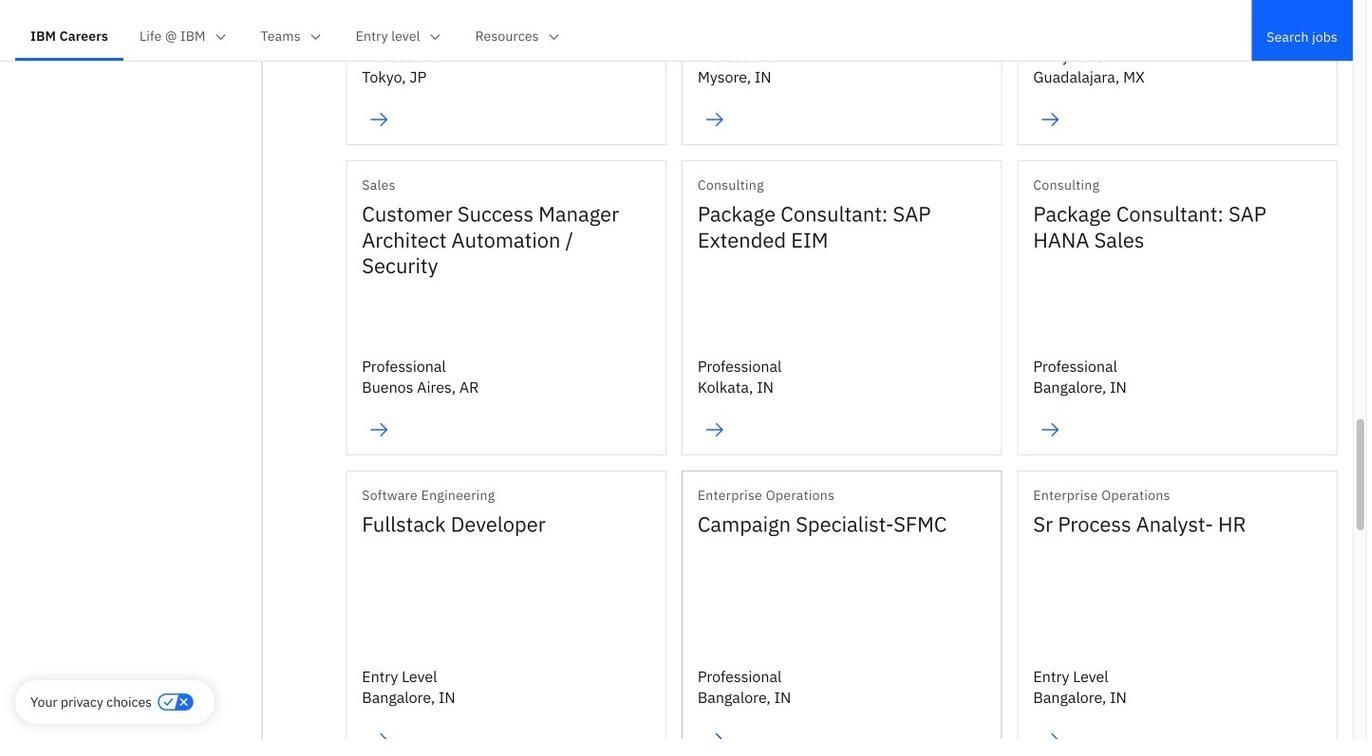Task type: locate. For each thing, give the bounding box(es) containing it.
your privacy choices element
[[30, 692, 152, 713]]



Task type: vqa. For each thing, say whether or not it's contained in the screenshot.
Let's talk element
no



